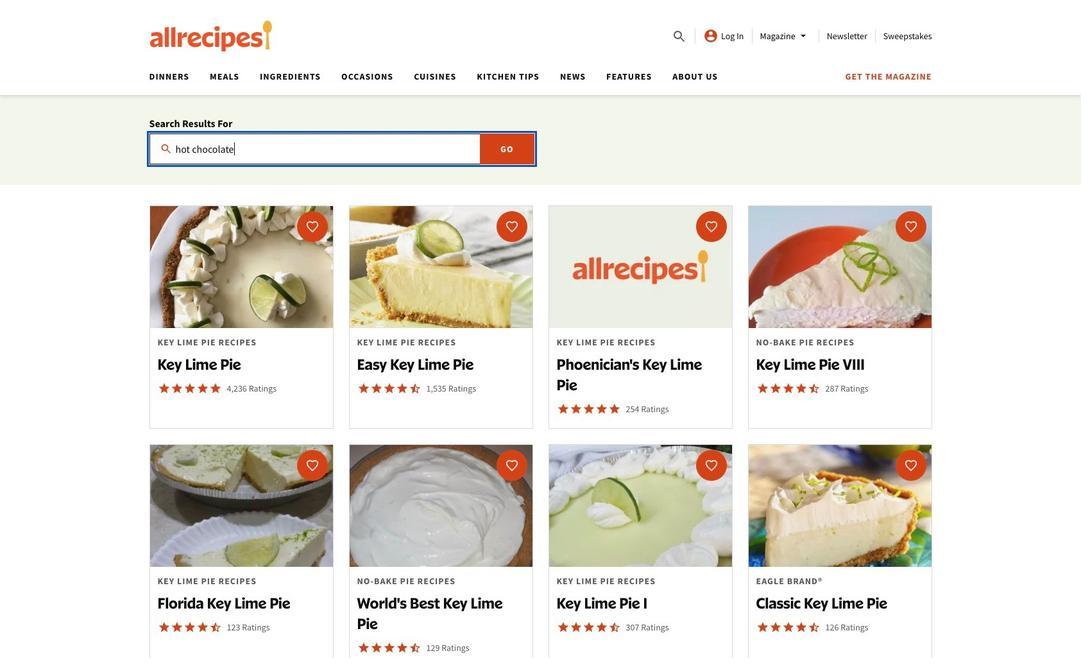 Task type: locate. For each thing, give the bounding box(es) containing it.
0 vertical spatial star half image
[[409, 382, 421, 395]]

Search text field
[[149, 134, 534, 164]]

star image
[[158, 382, 170, 395], [170, 382, 183, 395], [209, 382, 222, 395], [757, 382, 769, 395], [769, 382, 782, 395], [782, 382, 795, 395], [557, 402, 570, 415], [570, 402, 583, 415], [583, 402, 595, 415], [595, 402, 608, 415], [158, 621, 170, 633], [170, 621, 183, 633], [183, 621, 196, 633], [196, 621, 209, 633], [557, 621, 570, 633], [583, 621, 595, 633], [595, 621, 608, 633], [757, 621, 769, 633], [769, 621, 782, 633], [782, 621, 795, 633], [357, 641, 370, 654], [383, 641, 396, 654]]

star image
[[183, 382, 196, 395], [196, 382, 209, 395], [357, 382, 370, 395], [370, 382, 383, 395], [383, 382, 396, 395], [396, 382, 409, 395], [795, 382, 808, 395], [608, 402, 621, 415], [570, 621, 583, 633], [795, 621, 808, 633], [370, 641, 383, 654], [396, 641, 409, 654]]

low angle looking at a slice of key lime pie served on a plate and garnished with a lime slice and cream image
[[350, 206, 533, 328]]

main content
[[0, 95, 1082, 658]]

home image
[[149, 21, 273, 51]]

1 horizontal spatial star half image
[[808, 621, 821, 633]]

navigation
[[139, 67, 932, 95]]

save recipe image
[[506, 220, 518, 233], [705, 220, 718, 233], [905, 220, 918, 233], [306, 459, 319, 472]]

None search field
[[149, 134, 534, 164]]

save recipe image
[[306, 220, 319, 233], [506, 459, 518, 472], [705, 459, 718, 472], [905, 459, 918, 472]]

banner
[[0, 0, 1082, 95]]

star half image
[[808, 382, 821, 395], [209, 621, 222, 633], [608, 621, 621, 633], [409, 641, 421, 654]]

caret_down image
[[796, 28, 811, 44]]

star half image
[[409, 382, 421, 395], [808, 621, 821, 633]]



Task type: describe. For each thing, give the bounding box(es) containing it.
account image
[[704, 28, 719, 44]]

1 vertical spatial star half image
[[808, 621, 821, 633]]

close up view of a key lime pie, garnished with key lime slices and whipped cream image
[[150, 206, 333, 328]]

card placeholder image image
[[549, 206, 732, 328]]

search image
[[160, 143, 172, 155]]

0 horizontal spatial star half image
[[409, 382, 421, 395]]

search image
[[672, 29, 688, 44]]



Task type: vqa. For each thing, say whether or not it's contained in the screenshot.
Main Content
yes



